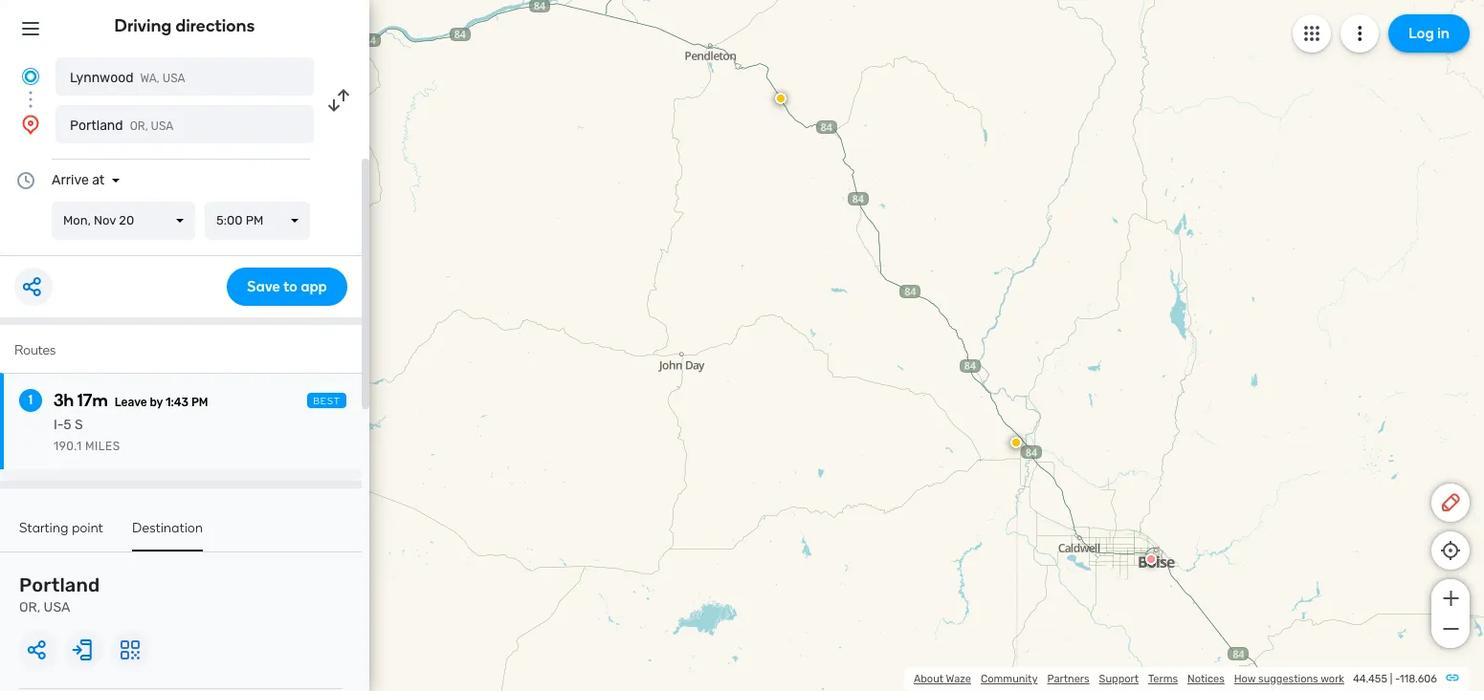 Task type: locate. For each thing, give the bounding box(es) containing it.
usa right wa,
[[162, 72, 185, 85]]

wa,
[[140, 72, 160, 85]]

usa down driving
[[136, 64, 160, 78]]

mon,
[[63, 213, 91, 228]]

usa
[[136, 64, 160, 78], [162, 72, 185, 85], [151, 120, 174, 133], [44, 600, 70, 616]]

pm right 5:00
[[246, 213, 264, 228]]

1 vertical spatial pm
[[191, 396, 208, 410]]

pm
[[246, 213, 264, 228], [191, 396, 208, 410]]

portland or, usa down 'lynnwood wa, usa'
[[70, 118, 174, 134]]

starting
[[19, 521, 68, 537]]

s
[[75, 417, 83, 433]]

terms
[[1148, 674, 1178, 686]]

how
[[1234, 674, 1256, 686]]

pm right the 1:43
[[191, 396, 208, 410]]

usa down starting point button
[[44, 600, 70, 616]]

portland down starting point button
[[19, 574, 100, 597]]

about waze link
[[914, 674, 971, 686]]

nov
[[94, 213, 116, 228]]

terms link
[[1148, 674, 1178, 686]]

44.455
[[1353, 674, 1387, 686]]

work
[[1321, 674, 1344, 686]]

about
[[914, 674, 944, 686]]

0 vertical spatial or,
[[113, 64, 133, 78]]

-
[[1395, 674, 1400, 686]]

or, left wa,
[[113, 64, 133, 78]]

1 vertical spatial portland
[[19, 574, 100, 597]]

portland or, usa
[[70, 118, 174, 134], [19, 574, 100, 616]]

mon, nov 20
[[63, 213, 134, 228]]

destination button
[[132, 521, 203, 552]]

2 vertical spatial or,
[[19, 600, 40, 616]]

pm inside list box
[[246, 213, 264, 228]]

or, down starting point button
[[19, 600, 40, 616]]

0 vertical spatial pm
[[246, 213, 264, 228]]

by
[[150, 396, 163, 410]]

location image
[[19, 113, 42, 136]]

0 horizontal spatial pm
[[191, 396, 208, 410]]

or, down wa,
[[130, 120, 148, 133]]

best
[[313, 396, 341, 408]]

portland or, usa down starting point button
[[19, 574, 100, 616]]

portland, or, usa
[[57, 64, 160, 78]]

i-5 s 190.1 miles
[[54, 417, 120, 454]]

or,
[[113, 64, 133, 78], [130, 120, 148, 133], [19, 600, 40, 616]]

notices link
[[1188, 674, 1225, 686]]

how suggestions work link
[[1234, 674, 1344, 686]]

driving
[[114, 15, 172, 36]]

i-
[[54, 417, 64, 433]]

portland
[[70, 118, 123, 134], [19, 574, 100, 597]]

5
[[63, 417, 71, 433]]

3h 17m leave by 1:43 pm
[[54, 390, 208, 411]]

partners
[[1047, 674, 1090, 686]]

community link
[[981, 674, 1038, 686]]

1 horizontal spatial pm
[[246, 213, 264, 228]]

1
[[28, 392, 33, 409]]

0 vertical spatial portland or, usa
[[70, 118, 174, 134]]

miles
[[85, 440, 120, 454]]

usa down wa,
[[151, 120, 174, 133]]

lynnwood wa, usa
[[70, 70, 185, 86]]

portland down lynnwood
[[70, 118, 123, 134]]

|
[[1390, 674, 1392, 686]]

suggestions
[[1258, 674, 1318, 686]]



Task type: vqa. For each thing, say whether or not it's contained in the screenshot.
left 'Pm'
yes



Task type: describe. For each thing, give the bounding box(es) containing it.
about waze community partners support terms notices how suggestions work 44.455 | -118.606
[[914, 674, 1437, 686]]

3h
[[54, 390, 74, 411]]

point
[[72, 521, 103, 537]]

zoom out image
[[1439, 618, 1463, 641]]

pm inside 3h 17m leave by 1:43 pm
[[191, 396, 208, 410]]

directions
[[176, 15, 255, 36]]

community
[[981, 674, 1038, 686]]

support
[[1099, 674, 1139, 686]]

at
[[92, 172, 105, 189]]

arrive at
[[52, 172, 105, 189]]

118.606
[[1400, 674, 1437, 686]]

driving directions
[[114, 15, 255, 36]]

mon, nov 20 list box
[[52, 202, 195, 240]]

arrive
[[52, 172, 89, 189]]

clock image
[[14, 169, 37, 192]]

1:43
[[165, 396, 189, 410]]

hazard image
[[775, 93, 787, 104]]

road closed image
[[1145, 554, 1157, 566]]

20
[[119, 213, 134, 228]]

destination
[[132, 521, 203, 537]]

0 vertical spatial portland
[[70, 118, 123, 134]]

notices
[[1188, 674, 1225, 686]]

1 vertical spatial or,
[[130, 120, 148, 133]]

leave
[[114, 396, 147, 410]]

routes
[[14, 343, 56, 359]]

support link
[[1099, 674, 1139, 686]]

partners link
[[1047, 674, 1090, 686]]

starting point
[[19, 521, 103, 537]]

current location image
[[19, 65, 42, 88]]

1 vertical spatial portland or, usa
[[19, 574, 100, 616]]

portland,
[[57, 64, 110, 78]]

5:00 pm
[[216, 213, 264, 228]]

waze
[[946, 674, 971, 686]]

pencil image
[[1439, 492, 1462, 515]]

usa inside 'lynnwood wa, usa'
[[162, 72, 185, 85]]

5:00 pm list box
[[205, 202, 310, 240]]

starting point button
[[19, 521, 103, 550]]

lynnwood
[[70, 70, 134, 86]]

zoom in image
[[1439, 588, 1463, 610]]

190.1
[[54, 440, 82, 454]]

link image
[[1445, 671, 1460, 686]]

5:00
[[216, 213, 243, 228]]

hazard image
[[1010, 437, 1022, 449]]

17m
[[77, 390, 108, 411]]



